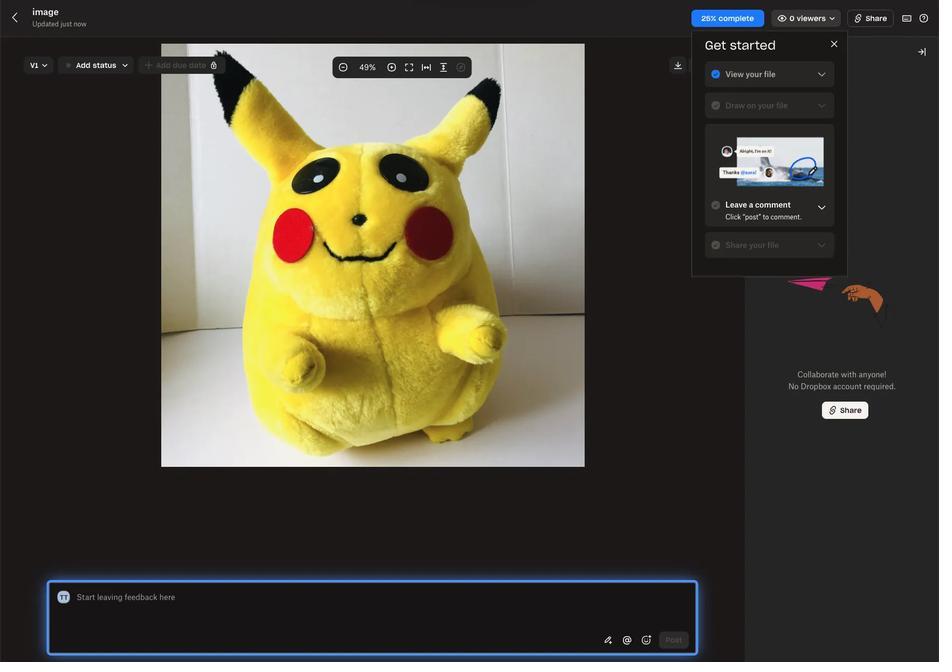 Task type: describe. For each thing, give the bounding box(es) containing it.
to
[[763, 213, 769, 221]]

status
[[93, 61, 116, 70]]

required.
[[864, 382, 896, 391]]

25% complete
[[702, 14, 754, 23]]

add status button
[[58, 57, 134, 74]]

0 vertical spatial share button
[[848, 10, 894, 27]]

collaborate
[[798, 370, 839, 379]]

1 vertical spatial share
[[726, 241, 747, 250]]

share your file
[[726, 241, 779, 250]]

account
[[833, 382, 862, 391]]

0 viewers button
[[771, 10, 841, 27]]

feedback
[[125, 593, 157, 602]]

click
[[726, 213, 741, 221]]

file for share your file
[[768, 241, 779, 250]]

a
[[749, 200, 753, 209]]

your for view
[[746, 70, 762, 79]]

dropbox
[[801, 382, 831, 391]]

25% complete button
[[692, 10, 764, 27]]

1 horizontal spatial share
[[841, 406, 862, 415]]

add
[[76, 61, 90, 70]]

1 vertical spatial your
[[758, 101, 775, 110]]

draw
[[726, 101, 745, 110]]

comments
[[754, 46, 800, 57]]

with
[[841, 370, 857, 379]]

your for share
[[749, 241, 766, 250]]

no
[[789, 382, 799, 391]]

v1 button
[[24, 57, 53, 74]]

keyboard shortcuts image
[[900, 12, 913, 25]]

start
[[77, 593, 95, 602]]

"post"
[[743, 213, 761, 221]]

collaborate with anyone! no dropbox account required.
[[789, 370, 896, 391]]

0 vertical spatial share
[[866, 14, 887, 23]]

view
[[726, 70, 744, 79]]

add emoji image
[[640, 634, 653, 647]]

file for view your file
[[764, 70, 776, 79]]

start leaving feedback here
[[77, 593, 175, 602]]

updated
[[32, 20, 59, 28]]

now
[[74, 20, 87, 28]]



Task type: locate. For each thing, give the bounding box(es) containing it.
share
[[866, 14, 887, 23], [726, 241, 747, 250], [841, 406, 862, 415]]

v1
[[30, 61, 38, 70]]

1 vertical spatial share button
[[822, 402, 868, 419]]

tt
[[60, 594, 68, 602]]

2 vertical spatial file
[[768, 241, 779, 250]]

2 horizontal spatial share
[[866, 14, 887, 23]]

comment
[[755, 200, 791, 209]]

25%
[[702, 14, 716, 23]]

fit to height image
[[437, 61, 450, 74]]

comment.
[[771, 213, 802, 221]]

your right view
[[746, 70, 762, 79]]

draw on your file
[[726, 101, 788, 110]]

0 horizontal spatial share
[[726, 241, 747, 250]]

share button
[[848, 10, 894, 27], [822, 402, 868, 419]]

your
[[746, 70, 762, 79], [758, 101, 775, 110], [749, 241, 766, 250]]

2 vertical spatial share
[[841, 406, 862, 415]]

hide sidebar image
[[915, 45, 928, 58]]

file down to
[[768, 241, 779, 250]]

share button left keyboard shortcuts image
[[848, 10, 894, 27]]

file down 'comments'
[[764, 70, 776, 79]]

1 vertical spatial file
[[776, 101, 788, 110]]

add status
[[76, 61, 116, 70]]

0 vertical spatial file
[[764, 70, 776, 79]]

on
[[747, 101, 756, 110]]

share button down account
[[822, 402, 868, 419]]

mention button image
[[621, 634, 634, 647]]

just
[[61, 20, 72, 28]]

image
[[32, 6, 59, 17]]

anyone!
[[859, 370, 887, 379]]

share left keyboard shortcuts image
[[866, 14, 887, 23]]

viewers
[[797, 14, 826, 23]]

2 vertical spatial your
[[749, 241, 766, 250]]

view your file
[[726, 70, 776, 79]]

your down "post"
[[749, 241, 766, 250]]

leaving
[[97, 593, 123, 602]]

started
[[730, 37, 776, 53]]

leave
[[726, 200, 747, 209]]

leave a comment click "post" to comment.
[[726, 200, 802, 221]]

your right on
[[758, 101, 775, 110]]

0 vertical spatial your
[[746, 70, 762, 79]]

image updated just now
[[32, 6, 87, 28]]

complete
[[719, 14, 754, 23]]

fit to width image
[[420, 61, 433, 74]]

here
[[159, 593, 175, 602]]

share down click
[[726, 241, 747, 250]]

file
[[764, 70, 776, 79], [776, 101, 788, 110], [768, 241, 779, 250]]

None text field
[[77, 592, 689, 603]]

show drawing tools image
[[602, 634, 615, 647]]

get
[[705, 37, 726, 53]]

toggle fullscreen image
[[403, 61, 416, 74]]

0
[[790, 14, 795, 23]]

file right on
[[776, 101, 788, 110]]

share down account
[[841, 406, 862, 415]]

get started
[[705, 37, 776, 53]]

0 viewers
[[790, 14, 826, 23]]



Task type: vqa. For each thing, say whether or not it's contained in the screenshot.
account
yes



